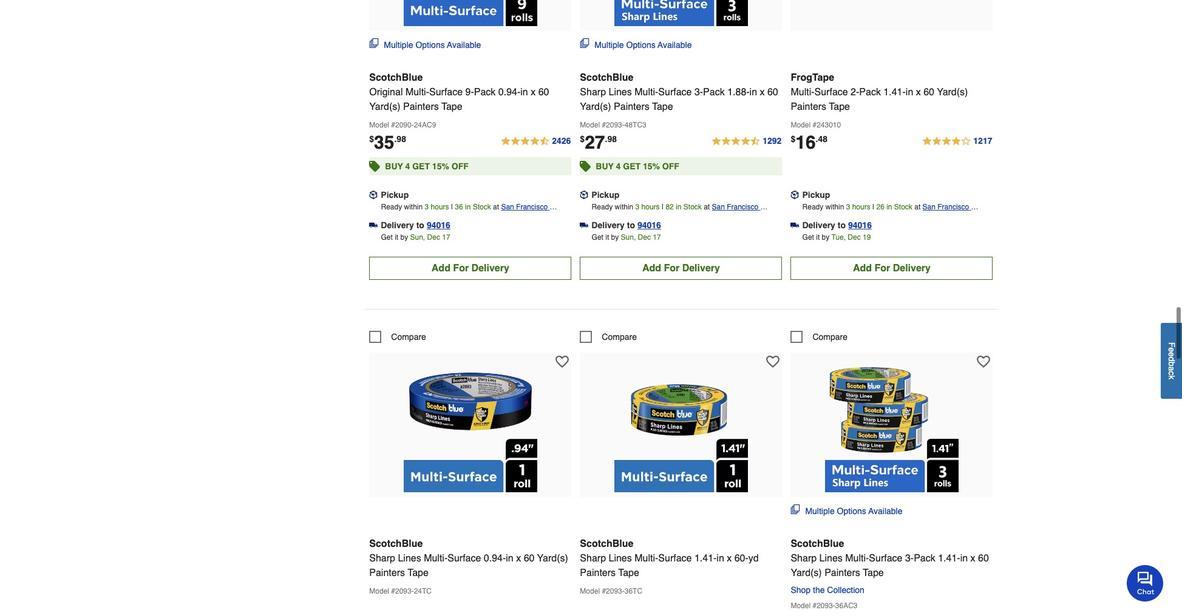Task type: locate. For each thing, give the bounding box(es) containing it.
2 delivery to 94016 from the left
[[592, 220, 661, 230]]

2 horizontal spatial heart outline image
[[977, 355, 990, 368]]

truck filled image down tag filled image
[[369, 221, 378, 229]]

scotchblue inside scotchblue sharp lines multi-surface 1.41-in x 60-yd painters tape
[[580, 538, 633, 549]]

available for scotchblue sharp lines multi-surface 3-pack 1.41-in x 60 yard(s) painters tape image
[[868, 506, 903, 516]]

sharp for sharp lines multi-surface 3-pack 1.88-in x 60 yard(s) painters tape
[[580, 87, 606, 98]]

within left 36
[[404, 203, 423, 211]]

get
[[412, 161, 430, 171], [623, 161, 641, 171]]

60 inside scotchblue sharp lines multi-surface 3-pack 1.88-in x 60 yard(s) painters tape
[[767, 87, 778, 98]]

1 it from the left
[[395, 233, 398, 242]]

3 san francisco lowe's button from the left
[[923, 201, 993, 223]]

3 at from the left
[[914, 203, 921, 211]]

scotchblue up model # 2093-36tc
[[580, 538, 633, 549]]

2 to from the left
[[627, 220, 635, 230]]

1 horizontal spatial to
[[627, 220, 635, 230]]

add for delivery down ready within 3 hours | 82 in stock at san francisco lowe's
[[642, 263, 720, 274]]

ready inside ready within 3 hours | 82 in stock at san francisco lowe's
[[592, 203, 613, 211]]

0 horizontal spatial for
[[453, 263, 469, 274]]

17 for 36
[[442, 233, 450, 242]]

0 horizontal spatial francisco
[[516, 203, 548, 211]]

painters up model # 2093-24tc on the bottom left
[[369, 568, 405, 578]]

get for 35
[[412, 161, 430, 171]]

1 sun, from the left
[[410, 233, 425, 242]]

.98 for 35
[[394, 134, 406, 144]]

a
[[1167, 367, 1177, 371]]

1 at from the left
[[493, 203, 499, 211]]

add down ready within 3 hours | 36 in stock at san francisco lowe's
[[432, 263, 450, 274]]

1 buy from the left
[[385, 161, 403, 171]]

in for scotchblue sharp lines multi-surface 0.94-in x 60 yard(s) painters tape
[[506, 553, 513, 564]]

4 down actual price $35.98 element
[[405, 161, 410, 171]]

at right 26
[[914, 203, 921, 211]]

truck filled image down pickup image
[[791, 221, 799, 229]]

within up the get it by tue, dec 19
[[825, 203, 844, 211]]

pickup for ready within 3 hours | 26 in stock at san francisco lowe's
[[802, 190, 830, 200]]

sun, down ready within 3 hours | 36 in stock at san francisco lowe's
[[410, 233, 425, 242]]

2 compare from the left
[[602, 332, 637, 342]]

painters up model # 2093-36tc
[[580, 568, 616, 578]]

ready within 3 hours | 26 in stock at san francisco lowe's
[[802, 203, 971, 223]]

surface inside scotchblue original multi-surface 9-pack 0.94-in x 60 yard(s) painters tape
[[429, 87, 463, 98]]

sharp up shop
[[791, 553, 817, 564]]

multiple options available down scotchblue original multi-surface 9-pack 0.94-in x 60 yard(s) painters tape "image"
[[384, 40, 481, 50]]

0 horizontal spatial multiple options available link
[[369, 38, 481, 51]]

1 horizontal spatial heart outline image
[[766, 355, 780, 368]]

1292 button
[[711, 134, 782, 149]]

hours
[[431, 203, 449, 211], [642, 203, 660, 211], [852, 203, 870, 211]]

4.5 stars image left "27"
[[500, 134, 572, 149]]

3-
[[695, 87, 703, 98], [905, 553, 914, 564]]

delivery to 94016
[[381, 220, 450, 230], [592, 220, 661, 230], [802, 220, 872, 230]]

2 horizontal spatial at
[[914, 203, 921, 211]]

scotchblue up the
[[791, 538, 844, 549]]

2 add for delivery from the left
[[642, 263, 720, 274]]

0 horizontal spatial san francisco lowe's button
[[501, 201, 572, 223]]

1 off from the left
[[452, 161, 469, 171]]

0 horizontal spatial within
[[404, 203, 423, 211]]

san francisco lowe's button for ready within 3 hours | 26 in stock at san francisco lowe's
[[923, 201, 993, 223]]

sharp for sharp lines multi-surface 0.94-in x 60 yard(s) painters tape
[[369, 553, 395, 564]]

lines inside scotchblue sharp lines multi-surface 1.41-in x 60-yd painters tape
[[609, 553, 632, 564]]

within inside the ready within 3 hours | 26 in stock at san francisco lowe's
[[825, 203, 844, 211]]

1 horizontal spatial san
[[712, 203, 725, 211]]

compare inside the 1002095746 element
[[813, 332, 848, 342]]

1 e from the top
[[1167, 348, 1177, 352]]

4.5 stars image for 27
[[711, 134, 782, 149]]

model up 35
[[369, 121, 389, 129]]

1 within from the left
[[404, 203, 423, 211]]

multiple options available
[[384, 40, 481, 50], [595, 40, 692, 50], [805, 506, 903, 516]]

2 for from the left
[[664, 263, 680, 274]]

san francisco lowe's button
[[501, 201, 572, 223], [712, 201, 782, 223], [923, 201, 993, 223]]

yard(s)
[[937, 87, 968, 98], [369, 101, 400, 112], [580, 101, 611, 112], [537, 553, 568, 564], [791, 568, 822, 578]]

1 horizontal spatial .98
[[605, 134, 617, 144]]

3 hours from the left
[[852, 203, 870, 211]]

1 horizontal spatial within
[[615, 203, 633, 211]]

delivery to 94016 for ready within 3 hours | 36 in stock at san francisco lowe's
[[381, 220, 450, 230]]

17
[[442, 233, 450, 242], [653, 233, 661, 242]]

94016 for 26
[[848, 220, 872, 230]]

scotchblue inside scotchblue original multi-surface 9-pack 0.94-in x 60 yard(s) painters tape
[[369, 72, 423, 83]]

at right 36
[[493, 203, 499, 211]]

sharp
[[580, 87, 606, 98], [369, 553, 395, 564], [580, 553, 606, 564], [791, 553, 817, 564]]

2 by from the left
[[611, 233, 619, 242]]

2 off from the left
[[662, 161, 679, 171]]

1 ready from the left
[[381, 203, 402, 211]]

sharp up model # 2093-24tc on the bottom left
[[369, 553, 395, 564]]

3 inside the ready within 3 hours | 26 in stock at san francisco lowe's
[[846, 203, 850, 211]]

in inside the frogtape multi-surface 2-pack 1.41-in x 60 yard(s) painters tape
[[906, 87, 913, 98]]

scotchblue sharp lines multi-surface 0.94-in x 60 yard(s) painters tape
[[369, 538, 568, 578]]

1 4.5 stars image from the left
[[500, 134, 572, 149]]

get it by sun, dec 17
[[381, 233, 450, 242], [592, 233, 661, 242]]

2 san francisco lowe's button from the left
[[712, 201, 782, 223]]

0 horizontal spatial get
[[412, 161, 430, 171]]

1 by from the left
[[400, 233, 408, 242]]

2 | from the left
[[662, 203, 664, 211]]

3 lowe's from the left
[[923, 215, 945, 223]]

0 horizontal spatial it
[[395, 233, 398, 242]]

lowe's
[[501, 215, 524, 223], [712, 215, 734, 223], [923, 215, 945, 223]]

get down '24ac9'
[[412, 161, 430, 171]]

2093-
[[606, 121, 625, 129], [395, 587, 414, 595], [606, 587, 625, 595], [817, 602, 835, 610]]

| left 26
[[872, 203, 874, 211]]

san right 36
[[501, 203, 514, 211]]

hours inside ready within 3 hours | 36 in stock at san francisco lowe's
[[431, 203, 449, 211]]

painters up 48tc3
[[614, 101, 650, 112]]

stock right 36
[[473, 203, 491, 211]]

off up 82
[[662, 161, 679, 171]]

scotchblue inside scotchblue sharp lines multi-surface 3-pack 1.88-in x 60 yard(s) painters tape
[[580, 72, 633, 83]]

at
[[493, 203, 499, 211], [704, 203, 710, 211], [914, 203, 921, 211]]

2 horizontal spatial add
[[853, 263, 872, 274]]

yard(s) inside scotchblue sharp lines multi-surface 0.94-in x 60 yard(s) painters tape
[[537, 553, 568, 564]]

2 san from the left
[[712, 203, 725, 211]]

1 stock from the left
[[473, 203, 491, 211]]

2 pickup from the left
[[592, 190, 619, 200]]

2 ready from the left
[[592, 203, 613, 211]]

0 horizontal spatial .98
[[394, 134, 406, 144]]

add
[[432, 263, 450, 274], [642, 263, 661, 274], [853, 263, 872, 274]]

add for delivery button down ready within 3 hours | 36 in stock at san francisco lowe's
[[369, 257, 572, 280]]

1 horizontal spatial francisco
[[727, 203, 758, 211]]

0 horizontal spatial at
[[493, 203, 499, 211]]

model up "27"
[[580, 121, 600, 129]]

27
[[585, 132, 605, 153]]

1 lowe's from the left
[[501, 215, 524, 223]]

| inside the ready within 3 hours | 26 in stock at san francisco lowe's
[[872, 203, 874, 211]]

truck filled image
[[369, 221, 378, 229], [580, 221, 589, 229], [791, 221, 799, 229]]

lines up model # 2093-48tc3
[[609, 87, 632, 98]]

it
[[395, 233, 398, 242], [605, 233, 609, 242], [816, 233, 820, 242]]

within inside ready within 3 hours | 36 in stock at san francisco lowe's
[[404, 203, 423, 211]]

sharp up model # 2093-48tc3
[[580, 87, 606, 98]]

in inside the ready within 3 hours | 26 in stock at san francisco lowe's
[[887, 203, 892, 211]]

sharp inside scotchblue sharp lines multi-surface 3-pack 1.41-in x 60 yard(s) painters tape
[[791, 553, 817, 564]]

3 within from the left
[[825, 203, 844, 211]]

scotchblue original multi-surface 9-pack 0.94-in x 60 yard(s) painters tape
[[369, 72, 549, 112]]

1 add for delivery from the left
[[432, 263, 509, 274]]

1 horizontal spatial lowe's
[[712, 215, 734, 223]]

lowe's inside ready within 3 hours | 36 in stock at san francisco lowe's
[[501, 215, 524, 223]]

15% down '24ac9'
[[432, 161, 449, 171]]

2 horizontal spatial multiple
[[805, 506, 835, 516]]

2 horizontal spatial multiple options available
[[805, 506, 903, 516]]

scotchblue sharp lines multi-surface 3-pack 1.41-in x 60 yard(s) painters tape image
[[825, 359, 959, 492]]

1 94016 button from the left
[[427, 219, 450, 231]]

hours left 26
[[852, 203, 870, 211]]

multi- up 24tc
[[424, 553, 448, 564]]

3 ready from the left
[[802, 203, 823, 211]]

multi- up collection
[[845, 553, 869, 564]]

1.41- inside the frogtape multi-surface 2-pack 1.41-in x 60 yard(s) painters tape
[[884, 87, 906, 98]]

scotchblue inside scotchblue sharp lines multi-surface 0.94-in x 60 yard(s) painters tape
[[369, 538, 423, 549]]

francisco inside the ready within 3 hours | 26 in stock at san francisco lowe's
[[938, 203, 969, 211]]

at right 82
[[704, 203, 710, 211]]

by for ready within 3 hours | 26 in stock at san francisco lowe's
[[822, 233, 830, 242]]

scotchblue for scotchblue sharp lines multi-surface 1.41-in x 60-yd painters tape
[[580, 538, 633, 549]]

3 $ from the left
[[791, 134, 795, 144]]

1 delivery to 94016 from the left
[[381, 220, 450, 230]]

dec down ready within 3 hours | 82 in stock at san francisco lowe's
[[638, 233, 651, 242]]

0 horizontal spatial dec
[[427, 233, 440, 242]]

60-
[[734, 553, 749, 564]]

truck filled image down tag filled icon
[[580, 221, 589, 229]]

buy 4 get 15% off
[[385, 161, 469, 171], [596, 161, 679, 171]]

multi- inside scotchblue sharp lines multi-surface 3-pack 1.41-in x 60 yard(s) painters tape
[[845, 553, 869, 564]]

surface for scotchblue sharp lines multi-surface 0.94-in x 60 yard(s) painters tape
[[448, 553, 481, 564]]

sun,
[[410, 233, 425, 242], [621, 233, 636, 242]]

2093- for scotchblue sharp lines multi-surface 3-pack 1.88-in x 60 yard(s) painters tape
[[606, 121, 625, 129]]

$ 35 .98
[[369, 132, 406, 153]]

0 horizontal spatial 17
[[442, 233, 450, 242]]

dec left 19
[[848, 233, 861, 242]]

lines for sharp lines multi-surface 3-pack 1.88-in x 60 yard(s) painters tape
[[609, 87, 632, 98]]

2 at from the left
[[704, 203, 710, 211]]

1 francisco from the left
[[516, 203, 548, 211]]

1 vertical spatial 3-
[[905, 553, 914, 564]]

1 .98 from the left
[[394, 134, 406, 144]]

$ inside '$ 16 .48'
[[791, 134, 795, 144]]

lines inside scotchblue sharp lines multi-surface 3-pack 1.88-in x 60 yard(s) painters tape
[[609, 87, 632, 98]]

pickup down actual price $35.98 element
[[381, 190, 409, 200]]

stock inside ready within 3 hours | 36 in stock at san francisco lowe's
[[473, 203, 491, 211]]

4.5 stars image
[[500, 134, 572, 149], [711, 134, 782, 149]]

2 francisco from the left
[[727, 203, 758, 211]]

1 17 from the left
[[442, 233, 450, 242]]

tape inside scotchblue sharp lines multi-surface 3-pack 1.88-in x 60 yard(s) painters tape
[[652, 101, 673, 112]]

multi- up 36tc
[[635, 553, 658, 564]]

multiple options available up scotchblue sharp lines multi-surface 3-pack 1.41-in x 60 yard(s) painters tape
[[805, 506, 903, 516]]

model up 16
[[791, 121, 811, 129]]

f e e d b a c k button
[[1161, 323, 1182, 399]]

yard(s) inside scotchblue original multi-surface 9-pack 0.94-in x 60 yard(s) painters tape
[[369, 101, 400, 112]]

scotchblue sharp lines multi-surface 1.41-in x 60-yd painters tape
[[580, 538, 759, 578]]

1 horizontal spatial 94016
[[637, 220, 661, 230]]

2 get from the left
[[623, 161, 641, 171]]

model left 24tc
[[369, 587, 389, 595]]

in inside ready within 3 hours | 82 in stock at san francisco lowe's
[[676, 203, 681, 211]]

3 dec from the left
[[848, 233, 861, 242]]

sharp inside scotchblue sharp lines multi-surface 0.94-in x 60 yard(s) painters tape
[[369, 553, 395, 564]]

compare inside 1002630730 element
[[602, 332, 637, 342]]

add for delivery down ready within 3 hours | 36 in stock at san francisco lowe's
[[432, 263, 509, 274]]

1 horizontal spatial get
[[592, 233, 603, 242]]

3 compare from the left
[[813, 332, 848, 342]]

94016 button for 82
[[637, 219, 661, 231]]

3 inside ready within 3 hours | 82 in stock at san francisco lowe's
[[635, 203, 639, 211]]

multi- inside scotchblue sharp lines multi-surface 3-pack 1.88-in x 60 yard(s) painters tape
[[635, 87, 658, 98]]

$ inside $ 35 .98
[[369, 134, 374, 144]]

multiple for scotchblue original multi-surface 9-pack 0.94-in x 60 yard(s) painters tape "image"
[[384, 40, 413, 50]]

1 horizontal spatial buy 4 get 15% off
[[596, 161, 679, 171]]

tue,
[[831, 233, 846, 242]]

available
[[447, 40, 481, 50], [658, 40, 692, 50], [868, 506, 903, 516]]

hours for 26
[[852, 203, 870, 211]]

san inside ready within 3 hours | 82 in stock at san francisco lowe's
[[712, 203, 725, 211]]

lines
[[609, 87, 632, 98], [398, 553, 421, 564], [609, 553, 632, 564], [819, 553, 843, 564]]

dec for 82
[[638, 233, 651, 242]]

stock inside ready within 3 hours | 82 in stock at san francisco lowe's
[[684, 203, 702, 211]]

1 horizontal spatial multiple options available link
[[580, 38, 692, 51]]

2 horizontal spatial options
[[837, 506, 866, 516]]

0 vertical spatial 3-
[[695, 87, 703, 98]]

1.41- for surface
[[695, 553, 717, 564]]

sun, for ready within 3 hours | 36 in stock at san francisco lowe's
[[410, 233, 425, 242]]

# for scotchblue sharp lines multi-surface 1.41-in x 60-yd painters tape
[[602, 587, 606, 595]]

add down 19
[[853, 263, 872, 274]]

1 horizontal spatial 1.41-
[[884, 87, 906, 98]]

b
[[1167, 362, 1177, 367]]

compare inside 5002457477 element
[[391, 332, 426, 342]]

san for ready within 3 hours | 26 in stock at san francisco lowe's
[[923, 203, 936, 211]]

pack inside scotchblue sharp lines multi-surface 3-pack 1.88-in x 60 yard(s) painters tape
[[703, 87, 725, 98]]

2 dec from the left
[[638, 233, 651, 242]]

lines up shop the collection link
[[819, 553, 843, 564]]

sharp up model # 2093-36tc
[[580, 553, 606, 564]]

$
[[369, 134, 374, 144], [580, 134, 585, 144], [791, 134, 795, 144]]

2 horizontal spatial |
[[872, 203, 874, 211]]

1 horizontal spatial multiple options available
[[595, 40, 692, 50]]

off up 36
[[452, 161, 469, 171]]

scotchblue up model # 2093-24tc on the bottom left
[[369, 538, 423, 549]]

2 $ from the left
[[580, 134, 585, 144]]

4.5 stars image down 1.88-
[[711, 134, 782, 149]]

francisco inside ready within 3 hours | 82 in stock at san francisco lowe's
[[727, 203, 758, 211]]

2 94016 from the left
[[637, 220, 661, 230]]

surface inside scotchblue sharp lines multi-surface 1.41-in x 60-yd painters tape
[[658, 553, 692, 564]]

lines up model # 2093-24tc on the bottom left
[[398, 553, 421, 564]]

at for 82
[[704, 203, 710, 211]]

$ 27 .98
[[580, 132, 617, 153]]

1 to from the left
[[416, 220, 424, 230]]

# up $ 27 .98
[[602, 121, 606, 129]]

3 stock from the left
[[894, 203, 912, 211]]

multiple options available link for scotchblue sharp lines multi-surface 3-pack 1.41-in x 60 yard(s) painters tape image
[[791, 504, 903, 517]]

2 .98 from the left
[[605, 134, 617, 144]]

4 for 27
[[616, 161, 621, 171]]

hours for 36
[[431, 203, 449, 211]]

3 94016 button from the left
[[848, 219, 872, 231]]

1 4 from the left
[[405, 161, 410, 171]]

94016 button
[[427, 219, 450, 231], [637, 219, 661, 231], [848, 219, 872, 231]]

san inside the ready within 3 hours | 26 in stock at san francisco lowe's
[[923, 203, 936, 211]]

buy 4 get 15% off for 27
[[596, 161, 679, 171]]

1 get from the left
[[381, 233, 393, 242]]

3 add for delivery button from the left
[[791, 257, 993, 280]]

model # 2093-36ac3
[[791, 602, 858, 610]]

0 horizontal spatial delivery to 94016
[[381, 220, 450, 230]]

2 17 from the left
[[653, 233, 661, 242]]

at inside ready within 3 hours | 36 in stock at san francisco lowe's
[[493, 203, 499, 211]]

scotchblue inside scotchblue sharp lines multi-surface 3-pack 1.41-in x 60 yard(s) painters tape
[[791, 538, 844, 549]]

truck filled image for ready within 3 hours | 36 in stock at san francisco lowe's
[[369, 221, 378, 229]]

stock inside the ready within 3 hours | 26 in stock at san francisco lowe's
[[894, 203, 912, 211]]

2 truck filled image from the left
[[580, 221, 589, 229]]

2 3 from the left
[[635, 203, 639, 211]]

tape inside scotchblue original multi-surface 9-pack 0.94-in x 60 yard(s) painters tape
[[441, 101, 462, 112]]

stock right 26
[[894, 203, 912, 211]]

1 get from the left
[[412, 161, 430, 171]]

within
[[404, 203, 423, 211], [615, 203, 633, 211], [825, 203, 844, 211]]

15% for 35
[[432, 161, 449, 171]]

available down scotchblue sharp lines multi-surface 3-pack 1.88-in x 60 yard(s) painters tape image
[[658, 40, 692, 50]]

2 4.5 stars image from the left
[[711, 134, 782, 149]]

buy for 35
[[385, 161, 403, 171]]

off for 27
[[662, 161, 679, 171]]

e up d
[[1167, 348, 1177, 352]]

1 horizontal spatial ready
[[592, 203, 613, 211]]

0 horizontal spatial truck filled image
[[369, 221, 378, 229]]

1 horizontal spatial compare
[[602, 332, 637, 342]]

1 horizontal spatial add
[[642, 263, 661, 274]]

0 horizontal spatial multiple
[[384, 40, 413, 50]]

60 inside scotchblue original multi-surface 9-pack 0.94-in x 60 yard(s) painters tape
[[538, 87, 549, 98]]

to
[[416, 220, 424, 230], [627, 220, 635, 230], [838, 220, 846, 230]]

2 horizontal spatial it
[[816, 233, 820, 242]]

lines inside scotchblue sharp lines multi-surface 3-pack 1.41-in x 60 yard(s) painters tape
[[819, 553, 843, 564]]

model
[[369, 121, 389, 129], [580, 121, 600, 129], [791, 121, 811, 129], [369, 587, 389, 595], [580, 587, 600, 595], [791, 602, 811, 610]]

compare for 1002630730 element
[[602, 332, 637, 342]]

# left 36tc
[[602, 587, 606, 595]]

0 horizontal spatial san
[[501, 203, 514, 211]]

3 3 from the left
[[846, 203, 850, 211]]

.98 down model # 2090-24ac9
[[394, 134, 406, 144]]

heart outline image
[[556, 355, 569, 368], [766, 355, 780, 368], [977, 355, 990, 368]]

2 horizontal spatial 94016
[[848, 220, 872, 230]]

$ 16 .48
[[791, 132, 828, 153]]

francisco
[[516, 203, 548, 211], [727, 203, 758, 211], [938, 203, 969, 211]]

tag filled image
[[580, 158, 591, 175]]

2 horizontal spatial $
[[791, 134, 795, 144]]

e up b at right bottom
[[1167, 352, 1177, 357]]

3 94016 from the left
[[848, 220, 872, 230]]

0 horizontal spatial get it by sun, dec 17
[[381, 233, 450, 242]]

1 san francisco lowe's button from the left
[[501, 201, 572, 223]]

2 get it by sun, dec 17 from the left
[[592, 233, 661, 242]]

0 horizontal spatial hours
[[431, 203, 449, 211]]

1 horizontal spatial hours
[[642, 203, 660, 211]]

san for ready within 3 hours | 36 in stock at san francisco lowe's
[[501, 203, 514, 211]]

1 get it by sun, dec 17 from the left
[[381, 233, 450, 242]]

1 pickup from the left
[[381, 190, 409, 200]]

get down 48tc3
[[623, 161, 641, 171]]

0 horizontal spatial pickup image
[[369, 191, 378, 199]]

in inside ready within 3 hours | 36 in stock at san francisco lowe's
[[465, 203, 471, 211]]

for down the ready within 3 hours | 26 in stock at san francisco lowe's
[[875, 263, 890, 274]]

add for delivery button down 19
[[791, 257, 993, 280]]

1 truck filled image from the left
[[369, 221, 378, 229]]

hours left 82
[[642, 203, 660, 211]]

3 pickup from the left
[[802, 190, 830, 200]]

buy right tag filled icon
[[596, 161, 614, 171]]

1 horizontal spatial get it by sun, dec 17
[[592, 233, 661, 242]]

1 horizontal spatial 4
[[616, 161, 621, 171]]

2 horizontal spatial add for delivery button
[[791, 257, 993, 280]]

0 horizontal spatial buy 4 get 15% off
[[385, 161, 469, 171]]

san francisco lowe's button for ready within 3 hours | 36 in stock at san francisco lowe's
[[501, 201, 572, 223]]

buy 4 get 15% off for 35
[[385, 161, 469, 171]]

tape inside scotchblue sharp lines multi-surface 1.41-in x 60-yd painters tape
[[618, 568, 639, 578]]

.48
[[816, 134, 828, 144]]

0 horizontal spatial 3-
[[695, 87, 703, 98]]

3 for from the left
[[875, 263, 890, 274]]

for down ready within 3 hours | 36 in stock at san francisco lowe's
[[453, 263, 469, 274]]

1 horizontal spatial dec
[[638, 233, 651, 242]]

francisco inside ready within 3 hours | 36 in stock at san francisco lowe's
[[516, 203, 548, 211]]

2 horizontal spatial compare
[[813, 332, 848, 342]]

to for 82
[[627, 220, 635, 230]]

dec down ready within 3 hours | 36 in stock at san francisco lowe's
[[427, 233, 440, 242]]

lines for sharp lines multi-surface 3-pack 1.41-in x 60 yard(s) painters tape
[[819, 553, 843, 564]]

x inside the frogtape multi-surface 2-pack 1.41-in x 60 yard(s) painters tape
[[916, 87, 921, 98]]

1 buy 4 get 15% off from the left
[[385, 161, 469, 171]]

x inside scotchblue sharp lines multi-surface 3-pack 1.88-in x 60 yard(s) painters tape
[[760, 87, 765, 98]]

surface inside scotchblue sharp lines multi-surface 3-pack 1.88-in x 60 yard(s) painters tape
[[658, 87, 692, 98]]

pack inside scotchblue original multi-surface 9-pack 0.94-in x 60 yard(s) painters tape
[[474, 87, 496, 98]]

san right 26
[[923, 203, 936, 211]]

available up scotchblue sharp lines multi-surface 3-pack 1.41-in x 60 yard(s) painters tape
[[868, 506, 903, 516]]

2 within from the left
[[615, 203, 633, 211]]

x
[[531, 87, 536, 98], [760, 87, 765, 98], [916, 87, 921, 98], [516, 553, 521, 564], [727, 553, 732, 564], [971, 553, 975, 564]]

2 horizontal spatial 94016 button
[[848, 219, 872, 231]]

| for 26
[[872, 203, 874, 211]]

get
[[381, 233, 393, 242], [592, 233, 603, 242], [802, 233, 814, 242]]

scotchblue original multi-surface 9-pack 0.94-in x 60 yard(s) painters tape image
[[404, 0, 537, 26]]

$ for 35
[[369, 134, 374, 144]]

4
[[405, 161, 410, 171], [616, 161, 621, 171]]

.98 down model # 2093-48tc3
[[605, 134, 617, 144]]

model # 2093-36tc
[[580, 587, 642, 595]]

1 hours from the left
[[431, 203, 449, 211]]

1 pickup image from the left
[[369, 191, 378, 199]]

1 horizontal spatial buy
[[596, 161, 614, 171]]

hours inside the ready within 3 hours | 26 in stock at san francisco lowe's
[[852, 203, 870, 211]]

1 horizontal spatial $
[[580, 134, 585, 144]]

scotchblue for scotchblue sharp lines multi-surface 3-pack 1.88-in x 60 yard(s) painters tape
[[580, 72, 633, 83]]

2 horizontal spatial pickup
[[802, 190, 830, 200]]

1 horizontal spatial san francisco lowe's button
[[712, 201, 782, 223]]

2 horizontal spatial hours
[[852, 203, 870, 211]]

17 for 82
[[653, 233, 661, 242]]

painters inside scotchblue original multi-surface 9-pack 0.94-in x 60 yard(s) painters tape
[[403, 101, 439, 112]]

4.5 stars image containing 2426
[[500, 134, 572, 149]]

2 horizontal spatial francisco
[[938, 203, 969, 211]]

3 to from the left
[[838, 220, 846, 230]]

2 horizontal spatial within
[[825, 203, 844, 211]]

1 horizontal spatial available
[[658, 40, 692, 50]]

sharp for sharp lines multi-surface 3-pack 1.41-in x 60 yard(s) painters tape
[[791, 553, 817, 564]]

model # 2090-24ac9
[[369, 121, 436, 129]]

2 horizontal spatial 3
[[846, 203, 850, 211]]

0 horizontal spatial available
[[447, 40, 481, 50]]

available down scotchblue original multi-surface 9-pack 0.94-in x 60 yard(s) painters tape "image"
[[447, 40, 481, 50]]

for
[[453, 263, 469, 274], [664, 263, 680, 274], [875, 263, 890, 274]]

60 inside scotchblue sharp lines multi-surface 3-pack 1.41-in x 60 yard(s) painters tape
[[978, 553, 989, 564]]

3 it from the left
[[816, 233, 820, 242]]

francisco for ready within 3 hours | 82 in stock at san francisco lowe's
[[727, 203, 758, 211]]

get for 27
[[623, 161, 641, 171]]

1 horizontal spatial options
[[626, 40, 656, 50]]

yard(s) inside the frogtape multi-surface 2-pack 1.41-in x 60 yard(s) painters tape
[[937, 87, 968, 98]]

2 hours from the left
[[642, 203, 660, 211]]

painters inside scotchblue sharp lines multi-surface 0.94-in x 60 yard(s) painters tape
[[369, 568, 405, 578]]

3 | from the left
[[872, 203, 874, 211]]

1 horizontal spatial add for delivery
[[642, 263, 720, 274]]

multiple options available down scotchblue sharp lines multi-surface 3-pack 1.88-in x 60 yard(s) painters tape image
[[595, 40, 692, 50]]

0 horizontal spatial lowe's
[[501, 215, 524, 223]]

multi- for scotchblue sharp lines multi-surface 3-pack 1.41-in x 60 yard(s) painters tape
[[845, 553, 869, 564]]

tape inside the frogtape multi-surface 2-pack 1.41-in x 60 yard(s) painters tape
[[829, 101, 850, 112]]

1 horizontal spatial add for delivery button
[[580, 257, 782, 280]]

2 pickup image from the left
[[580, 191, 589, 199]]

pickup image for ready within 3 hours | 82 in stock at san francisco lowe's
[[580, 191, 589, 199]]

# up actual price $35.98 element
[[391, 121, 395, 129]]

multiple
[[384, 40, 413, 50], [595, 40, 624, 50], [805, 506, 835, 516]]

0 horizontal spatial 3
[[425, 203, 429, 211]]

0 horizontal spatial compare
[[391, 332, 426, 342]]

2 horizontal spatial stock
[[894, 203, 912, 211]]

0 horizontal spatial stock
[[473, 203, 491, 211]]

ready for ready within 3 hours | 26 in stock at san francisco lowe's
[[802, 203, 823, 211]]

24ac9
[[414, 121, 436, 129]]

in inside scotchblue sharp lines multi-surface 0.94-in x 60 yard(s) painters tape
[[506, 553, 513, 564]]

multi- for scotchblue sharp lines multi-surface 1.41-in x 60-yd painters tape
[[635, 553, 658, 564]]

san inside ready within 3 hours | 36 in stock at san francisco lowe's
[[501, 203, 514, 211]]

scotchblue for scotchblue original multi-surface 9-pack 0.94-in x 60 yard(s) painters tape
[[369, 72, 423, 83]]

scotchblue
[[369, 72, 423, 83], [580, 72, 633, 83], [369, 538, 423, 549], [580, 538, 633, 549], [791, 538, 844, 549]]

0 horizontal spatial |
[[451, 203, 453, 211]]

1 horizontal spatial |
[[662, 203, 664, 211]]

2 horizontal spatial 1.41-
[[938, 553, 960, 564]]

get for ready within 3 hours | 36 in stock at san francisco lowe's
[[381, 233, 393, 242]]

buy right tag filled image
[[385, 161, 403, 171]]

buy 4 get 15% off down '24ac9'
[[385, 161, 469, 171]]

painters inside scotchblue sharp lines multi-surface 3-pack 1.41-in x 60 yard(s) painters tape
[[825, 568, 860, 578]]

2 horizontal spatial dec
[[848, 233, 861, 242]]

multi-
[[405, 87, 429, 98], [635, 87, 658, 98], [791, 87, 814, 98], [424, 553, 448, 564], [635, 553, 658, 564], [845, 553, 869, 564]]

3 francisco from the left
[[938, 203, 969, 211]]

pickup
[[381, 190, 409, 200], [592, 190, 619, 200], [802, 190, 830, 200]]

2 horizontal spatial san francisco lowe's button
[[923, 201, 993, 223]]

add for delivery button down ready within 3 hours | 82 in stock at san francisco lowe's
[[580, 257, 782, 280]]

2 horizontal spatial multiple options available link
[[791, 504, 903, 517]]

for down ready within 3 hours | 82 in stock at san francisco lowe's
[[664, 263, 680, 274]]

lowe's for ready within 3 hours | 26 in stock at san francisco lowe's
[[923, 215, 945, 223]]

buy 4 get 15% off down 48tc3
[[596, 161, 679, 171]]

multi- up 48tc3
[[635, 87, 658, 98]]

2 horizontal spatial to
[[838, 220, 846, 230]]

1 dec from the left
[[427, 233, 440, 242]]

ready within 3 hours | 82 in stock at san francisco lowe's
[[592, 203, 760, 223]]

lowe's inside the ready within 3 hours | 26 in stock at san francisco lowe's
[[923, 215, 945, 223]]

0 horizontal spatial 4
[[405, 161, 410, 171]]

scotchblue up model # 2093-48tc3
[[580, 72, 633, 83]]

2 horizontal spatial by
[[822, 233, 830, 242]]

truck filled image for ready within 3 hours | 26 in stock at san francisco lowe's
[[791, 221, 799, 229]]

ready for ready within 3 hours | 82 in stock at san francisco lowe's
[[592, 203, 613, 211]]

1 for from the left
[[453, 263, 469, 274]]

painters
[[403, 101, 439, 112], [614, 101, 650, 112], [791, 101, 826, 112], [369, 568, 405, 578], [580, 568, 616, 578], [825, 568, 860, 578]]

multiple for scotchblue sharp lines multi-surface 3-pack 1.41-in x 60 yard(s) painters tape image
[[805, 506, 835, 516]]

3 by from the left
[[822, 233, 830, 242]]

0 horizontal spatial heart outline image
[[556, 355, 569, 368]]

in for ready within 3 hours | 82 in stock at san francisco lowe's
[[676, 203, 681, 211]]

lines up model # 2093-36tc
[[609, 553, 632, 564]]

delivery
[[381, 220, 414, 230], [592, 220, 625, 230], [802, 220, 835, 230], [471, 263, 509, 274], [682, 263, 720, 274], [893, 263, 931, 274]]

| inside ready within 3 hours | 82 in stock at san francisco lowe's
[[662, 203, 664, 211]]

2 get from the left
[[592, 233, 603, 242]]

by
[[400, 233, 408, 242], [611, 233, 619, 242], [822, 233, 830, 242]]

tape
[[441, 101, 462, 112], [652, 101, 673, 112], [829, 101, 850, 112], [408, 568, 429, 578], [618, 568, 639, 578], [863, 568, 884, 578]]

1 compare from the left
[[391, 332, 426, 342]]

dec
[[427, 233, 440, 242], [638, 233, 651, 242], [848, 233, 861, 242]]

at inside the ready within 3 hours | 26 in stock at san francisco lowe's
[[914, 203, 921, 211]]

surface for scotchblue sharp lines multi-surface 3-pack 1.41-in x 60 yard(s) painters tape
[[869, 553, 903, 564]]

15%
[[432, 161, 449, 171], [643, 161, 660, 171]]

2 horizontal spatial truck filled image
[[791, 221, 799, 229]]

2 horizontal spatial for
[[875, 263, 890, 274]]

60
[[538, 87, 549, 98], [767, 87, 778, 98], [924, 87, 934, 98], [524, 553, 535, 564], [978, 553, 989, 564]]

in inside scotchblue sharp lines multi-surface 1.41-in x 60-yd painters tape
[[717, 553, 724, 564]]

pickup image down tag filled image
[[369, 191, 378, 199]]

1 san from the left
[[501, 203, 514, 211]]

surface
[[429, 87, 463, 98], [658, 87, 692, 98], [814, 87, 848, 98], [448, 553, 481, 564], [658, 553, 692, 564], [869, 553, 903, 564]]

1.41- inside scotchblue sharp lines multi-surface 1.41-in x 60-yd painters tape
[[695, 553, 717, 564]]

$ inside $ 27 .98
[[580, 134, 585, 144]]

0 horizontal spatial to
[[416, 220, 424, 230]]

at for 26
[[914, 203, 921, 211]]

# for scotchblue sharp lines multi-surface 3-pack 1.88-in x 60 yard(s) painters tape
[[602, 121, 606, 129]]

3 for 82
[[635, 203, 639, 211]]

scotchblue up original
[[369, 72, 423, 83]]

0 horizontal spatial add
[[432, 263, 450, 274]]

82
[[666, 203, 674, 211]]

.98 inside $ 35 .98
[[394, 134, 406, 144]]

get it by sun, dec 17 down ready within 3 hours | 82 in stock at san francisco lowe's
[[592, 233, 661, 242]]

painters up '24ac9'
[[403, 101, 439, 112]]

1 horizontal spatial 3-
[[905, 553, 914, 564]]

# left 24tc
[[391, 587, 395, 595]]

#
[[391, 121, 395, 129], [602, 121, 606, 129], [813, 121, 817, 129], [391, 587, 395, 595], [602, 587, 606, 595], [813, 602, 817, 610]]

san
[[501, 203, 514, 211], [712, 203, 725, 211], [923, 203, 936, 211]]

2 buy 4 get 15% off from the left
[[596, 161, 679, 171]]

4.5 stars image containing 1292
[[711, 134, 782, 149]]

3 inside ready within 3 hours | 36 in stock at san francisco lowe's
[[425, 203, 429, 211]]

to for 36
[[416, 220, 424, 230]]

94016 for 36
[[427, 220, 450, 230]]

15% for 27
[[643, 161, 660, 171]]

3- for 1.41-
[[905, 553, 914, 564]]

hours inside ready within 3 hours | 82 in stock at san francisco lowe's
[[642, 203, 660, 211]]

stock
[[473, 203, 491, 211], [684, 203, 702, 211], [894, 203, 912, 211]]

2 horizontal spatial san
[[923, 203, 936, 211]]

1 3 from the left
[[425, 203, 429, 211]]

painters inside scotchblue sharp lines multi-surface 1.41-in x 60-yd painters tape
[[580, 568, 616, 578]]

available for scotchblue original multi-surface 9-pack 0.94-in x 60 yard(s) painters tape "image"
[[447, 40, 481, 50]]

surface inside scotchblue sharp lines multi-surface 0.94-in x 60 yard(s) painters tape
[[448, 553, 481, 564]]

multi- right original
[[405, 87, 429, 98]]

painters up collection
[[825, 568, 860, 578]]

.98
[[394, 134, 406, 144], [605, 134, 617, 144]]

0 horizontal spatial off
[[452, 161, 469, 171]]

1 horizontal spatial multiple
[[595, 40, 624, 50]]

3 heart outline image from the left
[[977, 355, 990, 368]]

3 get from the left
[[802, 233, 814, 242]]

3
[[425, 203, 429, 211], [635, 203, 639, 211], [846, 203, 850, 211]]

model for original multi-surface 9-pack 0.94-in x 60 yard(s) painters tape
[[369, 121, 389, 129]]

lines inside scotchblue sharp lines multi-surface 0.94-in x 60 yard(s) painters tape
[[398, 553, 421, 564]]

lowe's inside ready within 3 hours | 82 in stock at san francisco lowe's
[[712, 215, 734, 223]]

0.94-
[[498, 87, 520, 98], [484, 553, 506, 564]]

multi- inside scotchblue sharp lines multi-surface 1.41-in x 60-yd painters tape
[[635, 553, 658, 564]]

surface for scotchblue sharp lines multi-surface 3-pack 1.88-in x 60 yard(s) painters tape
[[658, 87, 692, 98]]

d
[[1167, 357, 1177, 362]]

in for scotchblue sharp lines multi-surface 1.41-in x 60-yd painters tape
[[717, 553, 724, 564]]

model left 36tc
[[580, 587, 600, 595]]

2 stock from the left
[[684, 203, 702, 211]]

3 truck filled image from the left
[[791, 221, 799, 229]]

15% down 48tc3
[[643, 161, 660, 171]]

1 horizontal spatial delivery to 94016
[[592, 220, 661, 230]]

options
[[416, 40, 445, 50], [626, 40, 656, 50], [837, 506, 866, 516]]

3 left 36
[[425, 203, 429, 211]]

compare
[[391, 332, 426, 342], [602, 332, 637, 342], [813, 332, 848, 342]]

pickup image
[[369, 191, 378, 199], [580, 191, 589, 199]]

3 san from the left
[[923, 203, 936, 211]]

add for delivery button
[[369, 257, 572, 280], [580, 257, 782, 280], [791, 257, 993, 280]]

sharp inside scotchblue sharp lines multi-surface 1.41-in x 60-yd painters tape
[[580, 553, 606, 564]]

17 down ready within 3 hours | 36 in stock at san francisco lowe's
[[442, 233, 450, 242]]

0 horizontal spatial buy
[[385, 161, 403, 171]]

1 horizontal spatial 94016 button
[[637, 219, 661, 231]]

# up .48
[[813, 121, 817, 129]]

0 horizontal spatial 4.5 stars image
[[500, 134, 572, 149]]

| left 82
[[662, 203, 664, 211]]

surface inside scotchblue sharp lines multi-surface 3-pack 1.41-in x 60 yard(s) painters tape
[[869, 553, 903, 564]]

2 lowe's from the left
[[712, 215, 734, 223]]

sharp inside scotchblue sharp lines multi-surface 3-pack 1.88-in x 60 yard(s) painters tape
[[580, 87, 606, 98]]

2426 button
[[500, 134, 572, 149]]

3 left 26
[[846, 203, 850, 211]]

it for ready within 3 hours | 36 in stock at san francisco lowe's
[[395, 233, 398, 242]]

pack
[[474, 87, 496, 98], [703, 87, 725, 98], [859, 87, 881, 98], [914, 553, 935, 564]]

0 horizontal spatial add for delivery button
[[369, 257, 572, 280]]

within left 82
[[615, 203, 633, 211]]

x inside scotchblue sharp lines multi-surface 1.41-in x 60-yd painters tape
[[727, 553, 732, 564]]

0 horizontal spatial $
[[369, 134, 374, 144]]

multiple options available link
[[369, 38, 481, 51], [580, 38, 692, 51], [791, 504, 903, 517]]

pickup image
[[791, 191, 799, 199]]

1 horizontal spatial get
[[623, 161, 641, 171]]

painters up model # 243010
[[791, 101, 826, 112]]

17 down ready within 3 hours | 82 in stock at san francisco lowe's
[[653, 233, 661, 242]]

2 15% from the left
[[643, 161, 660, 171]]

get it by sun, dec 17 down ready within 3 hours | 36 in stock at san francisco lowe's
[[381, 233, 450, 242]]

1 vertical spatial 0.94-
[[484, 553, 506, 564]]

stock for 82
[[684, 203, 702, 211]]

0 horizontal spatial 15%
[[432, 161, 449, 171]]

1 | from the left
[[451, 203, 453, 211]]

scotchblue sharp lines multi-surface 1.41-in x 60-yd painters tape image
[[614, 359, 748, 492]]

in
[[520, 87, 528, 98], [750, 87, 757, 98], [906, 87, 913, 98], [465, 203, 471, 211], [676, 203, 681, 211], [887, 203, 892, 211], [506, 553, 513, 564], [717, 553, 724, 564], [960, 553, 968, 564]]

3 left 82
[[635, 203, 639, 211]]

pickup image down tag filled icon
[[580, 191, 589, 199]]

chat invite button image
[[1127, 565, 1164, 602]]

3- inside scotchblue sharp lines multi-surface 3-pack 1.41-in x 60 yard(s) painters tape
[[905, 553, 914, 564]]

ready inside the ready within 3 hours | 26 in stock at san francisco lowe's
[[802, 203, 823, 211]]

1 15% from the left
[[432, 161, 449, 171]]

2 add for delivery button from the left
[[580, 257, 782, 280]]

| inside ready within 3 hours | 36 in stock at san francisco lowe's
[[451, 203, 453, 211]]

3 delivery to 94016 from the left
[[802, 220, 872, 230]]



Task type: describe. For each thing, give the bounding box(es) containing it.
truck filled image for ready within 3 hours | 82 in stock at san francisco lowe's
[[580, 221, 589, 229]]

1 heart outline image from the left
[[556, 355, 569, 368]]

k
[[1167, 375, 1177, 380]]

san for ready within 3 hours | 82 in stock at san francisco lowe's
[[712, 203, 725, 211]]

model # 243010
[[791, 121, 841, 129]]

yd
[[749, 553, 759, 564]]

16
[[795, 132, 816, 153]]

tag filled image
[[369, 158, 380, 175]]

0.94- inside scotchblue sharp lines multi-surface 0.94-in x 60 yard(s) painters tape
[[484, 553, 506, 564]]

# for scotchblue original multi-surface 9-pack 0.94-in x 60 yard(s) painters tape
[[391, 121, 395, 129]]

model for sharp lines multi-surface 1.41-in x 60-yd painters tape
[[580, 587, 600, 595]]

compare for 5002457477 element
[[391, 332, 426, 342]]

1.41- inside scotchblue sharp lines multi-surface 3-pack 1.41-in x 60 yard(s) painters tape
[[938, 553, 960, 564]]

painters inside scotchblue sharp lines multi-surface 3-pack 1.88-in x 60 yard(s) painters tape
[[614, 101, 650, 112]]

5002457477 element
[[369, 331, 426, 343]]

surface for scotchblue sharp lines multi-surface 1.41-in x 60-yd painters tape
[[658, 553, 692, 564]]

compare for the 1002095746 element
[[813, 332, 848, 342]]

scotchblue sharp lines multi-surface 3-pack 1.41-in x 60 yard(s) painters tape
[[791, 538, 989, 578]]

delivery to 94016 for ready within 3 hours | 26 in stock at san francisco lowe's
[[802, 220, 872, 230]]

pickup for ready within 3 hours | 36 in stock at san francisco lowe's
[[381, 190, 409, 200]]

2 add from the left
[[642, 263, 661, 274]]

f e e d b a c k
[[1167, 342, 1177, 380]]

multiple for scotchblue sharp lines multi-surface 3-pack 1.88-in x 60 yard(s) painters tape image
[[595, 40, 624, 50]]

off for 35
[[452, 161, 469, 171]]

frogtape multi-surface 2-pack 1.41-in x 60 yard(s) painters tape
[[791, 72, 968, 112]]

pack inside scotchblue sharp lines multi-surface 3-pack 1.41-in x 60 yard(s) painters tape
[[914, 553, 935, 564]]

it for ready within 3 hours | 82 in stock at san francisco lowe's
[[605, 233, 609, 242]]

3 add from the left
[[853, 263, 872, 274]]

stock for 36
[[473, 203, 491, 211]]

2426
[[552, 136, 571, 146]]

$ for 27
[[580, 134, 585, 144]]

multi- for scotchblue sharp lines multi-surface 0.94-in x 60 yard(s) painters tape
[[424, 553, 448, 564]]

add for delivery for 2nd add for delivery 'button' from the right
[[642, 263, 720, 274]]

scotchblue for scotchblue sharp lines multi-surface 0.94-in x 60 yard(s) painters tape
[[369, 538, 423, 549]]

pack inside the frogtape multi-surface 2-pack 1.41-in x 60 yard(s) painters tape
[[859, 87, 881, 98]]

get for ready within 3 hours | 26 in stock at san francisco lowe's
[[802, 233, 814, 242]]

options for scotchblue sharp lines multi-surface 3-pack 1.41-in x 60 yard(s) painters tape image
[[837, 506, 866, 516]]

get it by sun, dec 17 for ready within 3 hours | 82 in stock at san francisco lowe's
[[592, 233, 661, 242]]

1002630730 element
[[580, 331, 637, 343]]

19
[[863, 233, 871, 242]]

2 heart outline image from the left
[[766, 355, 780, 368]]

multiple options available for scotchblue sharp lines multi-surface 3-pack 1.88-in x 60 yard(s) painters tape image
[[595, 40, 692, 50]]

dec for 36
[[427, 233, 440, 242]]

3 for 26
[[846, 203, 850, 211]]

buy for 27
[[596, 161, 614, 171]]

frogtape
[[791, 72, 834, 83]]

94016 button for 26
[[848, 219, 872, 231]]

to for 26
[[838, 220, 846, 230]]

1217 button
[[922, 134, 993, 149]]

9-
[[465, 87, 474, 98]]

48tc3
[[625, 121, 646, 129]]

within for ready within 3 hours | 82 in stock at san francisco lowe's
[[615, 203, 633, 211]]

c
[[1167, 371, 1177, 376]]

ready within 3 hours | 36 in stock at san francisco lowe's
[[381, 203, 550, 223]]

surface inside the frogtape multi-surface 2-pack 1.41-in x 60 yard(s) painters tape
[[814, 87, 848, 98]]

model down shop
[[791, 602, 811, 610]]

scotchblue sharp lines multi-surface 3-pack 1.88-in x 60 yard(s) painters tape image
[[614, 0, 748, 26]]

pickup for ready within 3 hours | 82 in stock at san francisco lowe's
[[592, 190, 619, 200]]

the
[[813, 585, 825, 595]]

in inside scotchblue sharp lines multi-surface 3-pack 1.88-in x 60 yard(s) painters tape
[[750, 87, 757, 98]]

243010
[[817, 121, 841, 129]]

pickup image for ready within 3 hours | 36 in stock at san francisco lowe's
[[369, 191, 378, 199]]

in for ready within 3 hours | 26 in stock at san francisco lowe's
[[887, 203, 892, 211]]

1.88-
[[727, 87, 750, 98]]

model for sharp lines multi-surface 3-pack 1.88-in x 60 yard(s) painters tape
[[580, 121, 600, 129]]

tape inside scotchblue sharp lines multi-surface 0.94-in x 60 yard(s) painters tape
[[408, 568, 429, 578]]

available for scotchblue sharp lines multi-surface 3-pack 1.88-in x 60 yard(s) painters tape image
[[658, 40, 692, 50]]

by for ready within 3 hours | 82 in stock at san francisco lowe's
[[611, 233, 619, 242]]

multi- inside scotchblue original multi-surface 9-pack 0.94-in x 60 yard(s) painters tape
[[405, 87, 429, 98]]

x inside scotchblue sharp lines multi-surface 0.94-in x 60 yard(s) painters tape
[[516, 553, 521, 564]]

san francisco lowe's button for ready within 3 hours | 82 in stock at san francisco lowe's
[[712, 201, 782, 223]]

by for ready within 3 hours | 36 in stock at san francisco lowe's
[[400, 233, 408, 242]]

1292
[[763, 136, 782, 146]]

60 inside the frogtape multi-surface 2-pack 1.41-in x 60 yard(s) painters tape
[[924, 87, 934, 98]]

tape inside scotchblue sharp lines multi-surface 3-pack 1.41-in x 60 yard(s) painters tape
[[863, 568, 884, 578]]

options for scotchblue original multi-surface 9-pack 0.94-in x 60 yard(s) painters tape "image"
[[416, 40, 445, 50]]

35
[[374, 132, 394, 153]]

get it by sun, dec 17 for ready within 3 hours | 36 in stock at san francisco lowe's
[[381, 233, 450, 242]]

$ for 16
[[791, 134, 795, 144]]

francisco for ready within 3 hours | 36 in stock at san francisco lowe's
[[516, 203, 548, 211]]

4.5 stars image for 35
[[500, 134, 572, 149]]

in for ready within 3 hours | 36 in stock at san francisco lowe's
[[465, 203, 471, 211]]

multi- inside the frogtape multi-surface 2-pack 1.41-in x 60 yard(s) painters tape
[[791, 87, 814, 98]]

model # 2093-48tc3
[[580, 121, 646, 129]]

# down the
[[813, 602, 817, 610]]

multiple options available for scotchblue sharp lines multi-surface 3-pack 1.41-in x 60 yard(s) painters tape image
[[805, 506, 903, 516]]

model # 2093-24tc
[[369, 587, 432, 595]]

sharp for sharp lines multi-surface 1.41-in x 60-yd painters tape
[[580, 553, 606, 564]]

get it by tue, dec 19
[[802, 233, 871, 242]]

94016 button for 36
[[427, 219, 450, 231]]

shop the collection
[[791, 585, 864, 595]]

hours for 82
[[642, 203, 660, 211]]

1217
[[973, 136, 992, 146]]

in inside scotchblue original multi-surface 9-pack 0.94-in x 60 yard(s) painters tape
[[520, 87, 528, 98]]

within for ready within 3 hours | 36 in stock at san francisco lowe's
[[404, 203, 423, 211]]

actual price $16.48 element
[[791, 132, 828, 153]]

in for frogtape multi-surface 2-pack 1.41-in x 60 yard(s) painters tape
[[906, 87, 913, 98]]

stock for 26
[[894, 203, 912, 211]]

2-
[[851, 87, 859, 98]]

94016 for 82
[[637, 220, 661, 230]]

lowe's for ready within 3 hours | 82 in stock at san francisco lowe's
[[712, 215, 734, 223]]

0.94- inside scotchblue original multi-surface 9-pack 0.94-in x 60 yard(s) painters tape
[[498, 87, 520, 98]]

lowe's for ready within 3 hours | 36 in stock at san francisco lowe's
[[501, 215, 524, 223]]

model for sharp lines multi-surface 0.94-in x 60 yard(s) painters tape
[[369, 587, 389, 595]]

1002095746 element
[[791, 331, 848, 343]]

yard(s) inside scotchblue sharp lines multi-surface 3-pack 1.88-in x 60 yard(s) painters tape
[[580, 101, 611, 112]]

sun, for ready within 3 hours | 82 in stock at san francisco lowe's
[[621, 233, 636, 242]]

x inside scotchblue sharp lines multi-surface 3-pack 1.41-in x 60 yard(s) painters tape
[[971, 553, 975, 564]]

dec for 26
[[848, 233, 861, 242]]

at for 36
[[493, 203, 499, 211]]

collection
[[827, 585, 864, 595]]

add for delivery for 1st add for delivery 'button' from the right
[[853, 263, 931, 274]]

for for first add for delivery 'button' from left
[[453, 263, 469, 274]]

actual price $35.98 element
[[369, 132, 406, 153]]

painters inside the frogtape multi-surface 2-pack 1.41-in x 60 yard(s) painters tape
[[791, 101, 826, 112]]

36tc
[[625, 587, 642, 595]]

36
[[455, 203, 463, 211]]

within for ready within 3 hours | 26 in stock at san francisco lowe's
[[825, 203, 844, 211]]

shop the collection link
[[791, 585, 869, 595]]

2 e from the top
[[1167, 352, 1177, 357]]

actual price $27.98 element
[[580, 132, 617, 153]]

| for 36
[[451, 203, 453, 211]]

for for 2nd add for delivery 'button' from the right
[[664, 263, 680, 274]]

60 inside scotchblue sharp lines multi-surface 0.94-in x 60 yard(s) painters tape
[[524, 553, 535, 564]]

multiple options available link for scotchblue original multi-surface 9-pack 0.94-in x 60 yard(s) painters tape "image"
[[369, 38, 481, 51]]

ready for ready within 3 hours | 36 in stock at san francisco lowe's
[[381, 203, 402, 211]]

1 add for delivery button from the left
[[369, 257, 572, 280]]

2090-
[[395, 121, 414, 129]]

for for 1st add for delivery 'button' from the right
[[875, 263, 890, 274]]

shop
[[791, 585, 811, 595]]

scotchblue sharp lines multi-surface 0.94-in x 60 yard(s) painters tape image
[[404, 359, 537, 492]]

original
[[369, 87, 403, 98]]

4 for 35
[[405, 161, 410, 171]]

f
[[1167, 342, 1177, 348]]

lines for sharp lines multi-surface 1.41-in x 60-yd painters tape
[[609, 553, 632, 564]]

1 add from the left
[[432, 263, 450, 274]]

x inside scotchblue original multi-surface 9-pack 0.94-in x 60 yard(s) painters tape
[[531, 87, 536, 98]]

36ac3
[[835, 602, 858, 610]]

yard(s) inside scotchblue sharp lines multi-surface 3-pack 1.41-in x 60 yard(s) painters tape
[[791, 568, 822, 578]]

scotchblue sharp lines multi-surface 3-pack 1.88-in x 60 yard(s) painters tape
[[580, 72, 778, 112]]

26
[[876, 203, 885, 211]]

# for scotchblue sharp lines multi-surface 0.94-in x 60 yard(s) painters tape
[[391, 587, 395, 595]]

24tc
[[414, 587, 432, 595]]

in inside scotchblue sharp lines multi-surface 3-pack 1.41-in x 60 yard(s) painters tape
[[960, 553, 968, 564]]

4 stars image
[[922, 134, 993, 149]]



Task type: vqa. For each thing, say whether or not it's contained in the screenshot.
leftmost be
no



